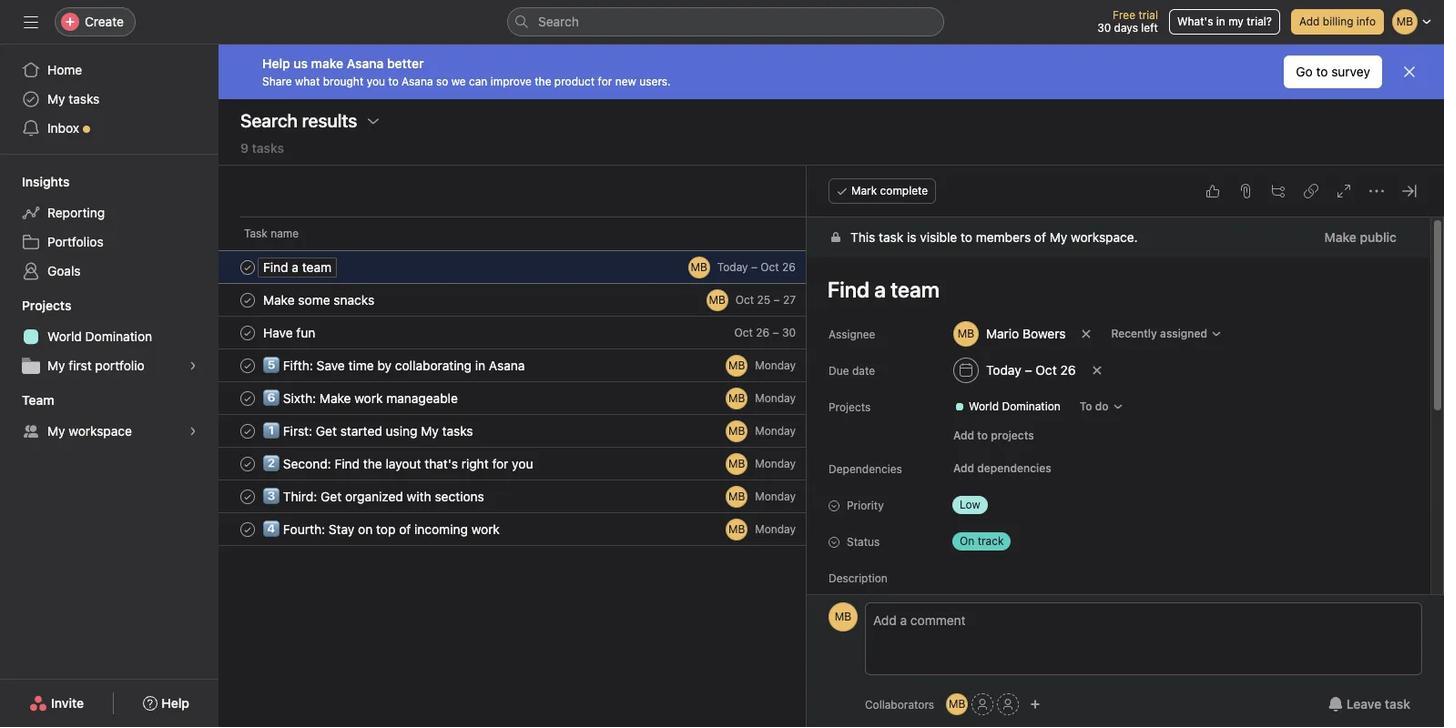 Task type: locate. For each thing, give the bounding box(es) containing it.
my inside my first portfolio link
[[47, 358, 65, 373]]

domination up portfolio
[[85, 329, 152, 344]]

oct left "25"
[[735, 293, 754, 307]]

1️⃣ first: get started using my tasks cell
[[219, 414, 808, 448]]

mb button for 1️⃣ first: get started using my tasks cell
[[726, 420, 748, 442]]

1 monday from the top
[[755, 359, 796, 372]]

0 vertical spatial completed image
[[237, 256, 259, 278]]

0 vertical spatial tasks
[[69, 91, 100, 107]]

– up "25"
[[751, 260, 758, 274]]

– down mario bowers on the top right
[[1025, 362, 1032, 378]]

1 horizontal spatial today – oct 26
[[986, 362, 1076, 378]]

of
[[1034, 229, 1046, 245]]

this
[[850, 229, 875, 245]]

completed image inside 3️⃣ third: get organized with sections cell
[[237, 486, 259, 508]]

oct down bowers
[[1036, 362, 1057, 378]]

30 down 27
[[782, 326, 796, 340]]

completed image for have fun 'text field'
[[237, 322, 259, 344]]

1 vertical spatial world domination
[[969, 400, 1061, 413]]

1 vertical spatial world
[[969, 400, 999, 413]]

mb button inside 5️⃣ fifth: save time by collaborating in asana cell
[[726, 355, 748, 377]]

survey
[[1331, 64, 1370, 79]]

tasks for my tasks
[[69, 91, 100, 107]]

reporting link
[[11, 199, 208, 228]]

0 vertical spatial world domination link
[[11, 322, 208, 351]]

domination up 'projects'
[[1002, 400, 1061, 413]]

public
[[1360, 229, 1397, 245]]

help for help us make asana better share what brought you to asana so we can improve the product for new users.
[[262, 55, 290, 71]]

3 monday from the top
[[755, 424, 796, 438]]

1 horizontal spatial 26
[[782, 260, 796, 274]]

monday inside 3️⃣ third: get organized with sections cell
[[755, 490, 796, 504]]

oct up oct 25 – 27
[[761, 260, 779, 274]]

completed image for make some snacks text box
[[237, 289, 259, 311]]

my workspace link
[[11, 417, 208, 446]]

members
[[976, 229, 1031, 245]]

1 horizontal spatial projects
[[829, 401, 871, 414]]

mb for mb 'button' within 2️⃣ second: find the layout that's right for you cell
[[728, 457, 745, 470]]

world up 'first'
[[47, 329, 82, 344]]

mb button for 3️⃣ third: get organized with sections cell
[[726, 486, 748, 508]]

mb inside 1️⃣ first: get started using my tasks cell
[[728, 424, 745, 438]]

0 horizontal spatial domination
[[85, 329, 152, 344]]

0 vertical spatial 26
[[782, 260, 796, 274]]

tasks right "9"
[[252, 140, 284, 156]]

projects down due date at bottom right
[[829, 401, 871, 414]]

world domination link up portfolio
[[11, 322, 208, 351]]

completed image inside 1️⃣ first: get started using my tasks cell
[[237, 420, 259, 442]]

main content inside find a team 'dialog'
[[807, 218, 1431, 728]]

completed image
[[237, 256, 259, 278], [237, 420, 259, 442], [237, 486, 259, 508]]

mb button inside make some snacks cell
[[706, 289, 728, 311]]

help for help
[[161, 696, 189, 711]]

30 left days
[[1097, 21, 1111, 35]]

5 monday from the top
[[755, 490, 796, 504]]

2 horizontal spatial 26
[[1060, 362, 1076, 378]]

3 completed checkbox from the top
[[237, 387, 259, 409]]

completed checkbox inside make some snacks cell
[[237, 289, 259, 311]]

my right of
[[1050, 229, 1067, 245]]

2 completed checkbox from the top
[[237, 289, 259, 311]]

1 horizontal spatial world domination
[[969, 400, 1061, 413]]

task for leave
[[1385, 697, 1410, 712]]

3 completed checkbox from the top
[[237, 420, 259, 442]]

today – oct 26 down mario bowers on the top right
[[986, 362, 1076, 378]]

add
[[1299, 15, 1320, 28], [953, 429, 974, 443], [953, 462, 974, 475]]

world domination
[[47, 329, 152, 344], [969, 400, 1061, 413]]

1 horizontal spatial tasks
[[252, 140, 284, 156]]

on track
[[960, 535, 1004, 548]]

1 completed image from the top
[[237, 256, 259, 278]]

trial
[[1139, 8, 1158, 22]]

tasks
[[69, 91, 100, 107], [252, 140, 284, 156]]

add left 'projects'
[[953, 429, 974, 443]]

bowers
[[1023, 326, 1066, 341]]

mb inside make some snacks cell
[[709, 293, 726, 306]]

30 inside free trial 30 days left
[[1097, 21, 1111, 35]]

my inside find a team 'dialog'
[[1050, 229, 1067, 245]]

monday inside 1️⃣ first: get started using my tasks cell
[[755, 424, 796, 438]]

my up the inbox
[[47, 91, 65, 107]]

task name row
[[219, 217, 1444, 250]]

mb for mb 'button' inside 1️⃣ first: get started using my tasks cell
[[728, 424, 745, 438]]

monday inside 4️⃣ fourth: stay on top of incoming work cell
[[755, 523, 796, 536]]

world domination up 'projects'
[[969, 400, 1061, 413]]

world domination link up 'projects'
[[947, 398, 1068, 416]]

completed image
[[237, 289, 259, 311], [237, 322, 259, 344], [237, 355, 259, 377], [237, 387, 259, 409], [237, 453, 259, 475], [237, 519, 259, 540]]

1 vertical spatial tasks
[[252, 140, 284, 156]]

to right the you
[[388, 74, 399, 88]]

3️⃣ Third: Get organized with sections text field
[[260, 488, 490, 506]]

goals
[[47, 263, 81, 279]]

help us make asana better share what brought you to asana so we can improve the product for new users.
[[262, 55, 671, 88]]

0 vertical spatial world domination
[[47, 329, 152, 344]]

dismiss image
[[1402, 65, 1417, 79]]

search list box
[[507, 7, 944, 36]]

today – oct 26 up "25"
[[717, 260, 796, 274]]

2 vertical spatial add
[[953, 462, 974, 475]]

my inside my workspace 'link'
[[47, 423, 65, 439]]

world inside find a team 'dialog'
[[969, 400, 999, 413]]

oct inside "find a team" cell
[[761, 260, 779, 274]]

mb inside 6️⃣ sixth: make work manageable cell
[[728, 391, 745, 405]]

completed checkbox for find a team text box
[[237, 256, 259, 278]]

0 horizontal spatial projects
[[22, 298, 71, 313]]

hide sidebar image
[[24, 15, 38, 29]]

mb inside 4️⃣ fourth: stay on top of incoming work cell
[[728, 522, 745, 536]]

mario
[[986, 326, 1019, 341]]

1️⃣ First: Get started using My tasks text field
[[260, 422, 479, 440]]

in
[[1216, 15, 1225, 28]]

completed checkbox inside have fun cell
[[237, 322, 259, 344]]

completed image inside 6️⃣ sixth: make work manageable cell
[[237, 387, 259, 409]]

0 horizontal spatial task
[[879, 229, 904, 245]]

completed checkbox for have fun 'text field'
[[237, 322, 259, 344]]

free trial 30 days left
[[1097, 8, 1158, 35]]

0 likes. click to like this task image
[[1206, 184, 1220, 199]]

mb button inside 3️⃣ third: get organized with sections cell
[[726, 486, 748, 508]]

5️⃣ fifth: save time by collaborating in asana cell
[[219, 349, 808, 382]]

completed checkbox for 4️⃣ fourth: stay on top of incoming work text field
[[237, 519, 259, 540]]

Completed checkbox
[[237, 322, 259, 344], [237, 355, 259, 377], [237, 387, 259, 409], [237, 453, 259, 475], [237, 486, 259, 508]]

completed checkbox inside 2️⃣ second: find the layout that's right for you cell
[[237, 453, 259, 475]]

5 completed checkbox from the top
[[237, 486, 259, 508]]

more actions for this task image
[[1370, 184, 1384, 199]]

completed checkbox inside 3️⃣ third: get organized with sections cell
[[237, 486, 259, 508]]

0 vertical spatial projects
[[22, 298, 71, 313]]

completed image inside have fun cell
[[237, 322, 259, 344]]

1 vertical spatial completed image
[[237, 420, 259, 442]]

world domination inside find a team 'dialog'
[[969, 400, 1061, 413]]

completed image for 6️⃣ sixth: make work manageable text box at the bottom of the page
[[237, 387, 259, 409]]

my tasks link
[[11, 85, 208, 114]]

mb button inside 6️⃣ sixth: make work manageable cell
[[726, 387, 748, 409]]

1 horizontal spatial world domination link
[[947, 398, 1068, 416]]

1 horizontal spatial world
[[969, 400, 999, 413]]

monday inside 5️⃣ fifth: save time by collaborating in asana cell
[[755, 359, 796, 372]]

tree grid
[[219, 250, 1444, 546]]

trial?
[[1247, 15, 1272, 28]]

1 horizontal spatial today
[[986, 362, 1021, 378]]

today up oct 25 – 27
[[717, 260, 748, 274]]

3 completed image from the top
[[237, 486, 259, 508]]

1 completed checkbox from the top
[[237, 256, 259, 278]]

2 completed image from the top
[[237, 420, 259, 442]]

mb button inside 2️⃣ second: find the layout that's right for you cell
[[726, 453, 748, 475]]

26 down "25"
[[756, 326, 770, 340]]

2 completed image from the top
[[237, 322, 259, 344]]

my workspace
[[47, 423, 132, 439]]

team button
[[0, 392, 54, 410]]

0 horizontal spatial tasks
[[69, 91, 100, 107]]

1 vertical spatial task
[[1385, 697, 1410, 712]]

completed checkbox inside 6️⃣ sixth: make work manageable cell
[[237, 387, 259, 409]]

1 vertical spatial world domination link
[[947, 398, 1068, 416]]

my down team
[[47, 423, 65, 439]]

5 completed image from the top
[[237, 453, 259, 475]]

domination
[[85, 329, 152, 344], [1002, 400, 1061, 413]]

5️⃣ Fifth: Save time by collaborating in Asana text field
[[260, 356, 530, 375]]

0 horizontal spatial today – oct 26
[[717, 260, 796, 274]]

4 monday from the top
[[755, 457, 796, 471]]

mb for mb 'button' within 5️⃣ fifth: save time by collaborating in asana cell
[[728, 358, 745, 372]]

my left 'first'
[[47, 358, 65, 373]]

0 horizontal spatial world domination
[[47, 329, 152, 344]]

1 vertical spatial 26
[[756, 326, 770, 340]]

mb for mb 'button' within the "find a team" cell
[[691, 260, 707, 274]]

1 horizontal spatial task
[[1385, 697, 1410, 712]]

this task is visible to members of my workspace.
[[850, 229, 1138, 245]]

6 completed image from the top
[[237, 519, 259, 540]]

completed checkbox inside 1️⃣ first: get started using my tasks cell
[[237, 420, 259, 442]]

mb button inside 1️⃣ first: get started using my tasks cell
[[726, 420, 748, 442]]

row
[[240, 249, 807, 251], [219, 250, 1444, 284], [219, 283, 1444, 317], [219, 316, 1444, 350], [219, 349, 1444, 382], [219, 382, 1444, 415], [219, 414, 1444, 448], [219, 447, 1444, 481], [219, 480, 1444, 514], [219, 513, 1444, 546]]

leave
[[1347, 697, 1382, 712]]

1 completed checkbox from the top
[[237, 322, 259, 344]]

monday
[[755, 359, 796, 372], [755, 392, 796, 405], [755, 424, 796, 438], [755, 457, 796, 471], [755, 490, 796, 504], [755, 523, 796, 536]]

0 horizontal spatial 26
[[756, 326, 770, 340]]

1 vertical spatial add
[[953, 429, 974, 443]]

leave task
[[1347, 697, 1410, 712]]

completed image for 4️⃣ fourth: stay on top of incoming work text field
[[237, 519, 259, 540]]

4 completed checkbox from the top
[[237, 519, 259, 540]]

26 left clear due date icon
[[1060, 362, 1076, 378]]

remove assignee image
[[1081, 329, 1092, 340]]

1 vertical spatial domination
[[1002, 400, 1061, 413]]

26 up 27
[[782, 260, 796, 274]]

add up low
[[953, 462, 974, 475]]

1 vertical spatial projects
[[829, 401, 871, 414]]

1 completed image from the top
[[237, 289, 259, 311]]

go
[[1296, 64, 1313, 79]]

0 vertical spatial world
[[47, 329, 82, 344]]

main content
[[807, 218, 1431, 728]]

Find a team text field
[[260, 258, 337, 276]]

completed checkbox inside "find a team" cell
[[237, 256, 259, 278]]

mb button inside 4️⃣ fourth: stay on top of incoming work cell
[[726, 519, 748, 540]]

2 vertical spatial 26
[[1060, 362, 1076, 378]]

26
[[782, 260, 796, 274], [756, 326, 770, 340], [1060, 362, 1076, 378]]

row up description
[[219, 513, 1444, 546]]

1 vertical spatial 30
[[782, 326, 796, 340]]

row up dependencies
[[219, 414, 1444, 448]]

add for add dependencies
[[953, 462, 974, 475]]

4 completed checkbox from the top
[[237, 453, 259, 475]]

completed checkbox for 1️⃣ first: get started using my tasks text box
[[237, 420, 259, 442]]

full screen image
[[1337, 184, 1351, 199]]

1 horizontal spatial 30
[[1097, 21, 1111, 35]]

add dependencies button
[[945, 456, 1060, 482]]

column header
[[807, 217, 916, 250]]

to right the go
[[1316, 64, 1328, 79]]

0 horizontal spatial 30
[[782, 326, 796, 340]]

days
[[1114, 21, 1138, 35]]

add dependencies
[[953, 462, 1051, 475]]

see details, my workspace image
[[188, 426, 199, 437]]

banner
[[219, 45, 1444, 99]]

mb inside 5️⃣ fifth: save time by collaborating in asana cell
[[728, 358, 745, 372]]

2 monday from the top
[[755, 392, 796, 405]]

copy task link image
[[1304, 184, 1319, 199]]

2 completed checkbox from the top
[[237, 355, 259, 377]]

task left is
[[879, 229, 904, 245]]

mb button inside "find a team" cell
[[688, 256, 710, 278]]

date
[[852, 364, 875, 378]]

description
[[829, 572, 888, 585]]

projects down goals
[[22, 298, 71, 313]]

row down the due on the bottom of the page
[[219, 382, 1444, 415]]

we
[[451, 74, 466, 88]]

mb inside "find a team" cell
[[691, 260, 707, 274]]

0 vertical spatial 30
[[1097, 21, 1111, 35]]

do
[[1095, 400, 1109, 413]]

6 monday from the top
[[755, 523, 796, 536]]

main content containing this task is visible to members of my workspace.
[[807, 218, 1431, 728]]

help button
[[131, 687, 201, 720]]

mb
[[691, 260, 707, 274], [709, 293, 726, 306], [728, 358, 745, 372], [728, 391, 745, 405], [728, 424, 745, 438], [728, 457, 745, 470], [728, 489, 745, 503], [728, 522, 745, 536], [835, 610, 852, 624], [949, 698, 965, 711]]

1 horizontal spatial help
[[262, 55, 290, 71]]

26 inside find a team 'dialog'
[[1060, 362, 1076, 378]]

to left 'projects'
[[977, 429, 988, 443]]

0 horizontal spatial today
[[717, 260, 748, 274]]

task right leave
[[1385, 697, 1410, 712]]

completed image inside 4️⃣ fourth: stay on top of incoming work cell
[[237, 519, 259, 540]]

mb button
[[688, 256, 710, 278], [706, 289, 728, 311], [726, 355, 748, 377], [726, 387, 748, 409], [726, 420, 748, 442], [726, 453, 748, 475], [726, 486, 748, 508], [726, 519, 748, 540], [829, 603, 858, 632], [946, 694, 968, 716]]

world domination link
[[11, 322, 208, 351], [947, 398, 1068, 416]]

task inside button
[[1385, 697, 1410, 712]]

my inside my tasks link
[[47, 91, 65, 107]]

to right visible
[[961, 229, 972, 245]]

completed image for find a team text box
[[237, 256, 259, 278]]

9 tasks button
[[240, 140, 284, 165]]

help inside help us make asana better share what brought you to asana so we can improve the product for new users.
[[262, 55, 290, 71]]

mb inside 3️⃣ third: get organized with sections cell
[[728, 489, 745, 503]]

add left billing
[[1299, 15, 1320, 28]]

share
[[262, 74, 292, 88]]

what's in my trial?
[[1177, 15, 1272, 28]]

insights button
[[0, 173, 70, 191]]

2️⃣ second: find the layout that's right for you cell
[[219, 447, 808, 481]]

tasks inside button
[[252, 140, 284, 156]]

low button
[[945, 493, 1054, 518]]

completed image for 3️⃣ third: get organized with sections text box at left
[[237, 486, 259, 508]]

due date
[[829, 364, 875, 378]]

mb inside 2️⃣ second: find the layout that's right for you cell
[[728, 457, 745, 470]]

2 vertical spatial completed image
[[237, 486, 259, 508]]

tree grid containing mb
[[219, 250, 1444, 546]]

completed image for 1️⃣ first: get started using my tasks text box
[[237, 420, 259, 442]]

monday for 6️⃣ sixth: make work manageable cell
[[755, 392, 796, 405]]

help
[[262, 55, 290, 71], [161, 696, 189, 711]]

0 horizontal spatial help
[[161, 696, 189, 711]]

complete
[[880, 184, 928, 198]]

0 vertical spatial help
[[262, 55, 290, 71]]

0 vertical spatial domination
[[85, 329, 152, 344]]

add for add to projects
[[953, 429, 974, 443]]

today
[[717, 260, 748, 274], [986, 362, 1021, 378]]

completed checkbox inside 5️⃣ fifth: save time by collaborating in asana cell
[[237, 355, 259, 377]]

0 vertical spatial add
[[1299, 15, 1320, 28]]

row up the due on the bottom of the page
[[219, 316, 1444, 350]]

my
[[47, 91, 65, 107], [1050, 229, 1067, 245], [47, 358, 65, 373], [47, 423, 65, 439]]

– inside have fun cell
[[773, 326, 779, 340]]

make public
[[1324, 229, 1397, 245]]

4 completed image from the top
[[237, 387, 259, 409]]

0 vertical spatial today – oct 26
[[717, 260, 796, 274]]

recently assigned
[[1111, 327, 1207, 341]]

find a team dialog
[[807, 166, 1444, 728]]

world
[[47, 329, 82, 344], [969, 400, 999, 413]]

completed image inside 2️⃣ second: find the layout that's right for you cell
[[237, 453, 259, 475]]

3 completed image from the top
[[237, 355, 259, 377]]

0 horizontal spatial world
[[47, 329, 82, 344]]

monday inside 2️⃣ second: find the layout that's right for you cell
[[755, 457, 796, 471]]

make public button
[[1313, 221, 1409, 254]]

help inside dropdown button
[[161, 696, 189, 711]]

completed image inside make some snacks cell
[[237, 289, 259, 311]]

monday inside 6️⃣ sixth: make work manageable cell
[[755, 392, 796, 405]]

1 horizontal spatial domination
[[1002, 400, 1061, 413]]

on
[[960, 535, 975, 548]]

find a team cell
[[219, 250, 808, 284]]

0 vertical spatial today
[[717, 260, 748, 274]]

completed checkbox for 5️⃣ fifth: save time by collaborating in asana text box
[[237, 355, 259, 377]]

tasks down home
[[69, 91, 100, 107]]

– down oct 25 – 27
[[773, 326, 779, 340]]

1 vertical spatial today – oct 26
[[986, 362, 1076, 378]]

go to survey
[[1296, 64, 1370, 79]]

– left 27
[[774, 293, 780, 307]]

today down mario bowers dropdown button
[[986, 362, 1021, 378]]

today – oct 26 inside find a team 'dialog'
[[986, 362, 1076, 378]]

actions image
[[366, 114, 381, 128]]

mario bowers button
[[945, 318, 1074, 351]]

completed checkbox for make some snacks text box
[[237, 289, 259, 311]]

completed image inside 5️⃣ fifth: save time by collaborating in asana cell
[[237, 355, 259, 377]]

world domination up my first portfolio
[[47, 329, 152, 344]]

teams element
[[0, 384, 219, 450]]

completed image inside "find a team" cell
[[237, 256, 259, 278]]

1 vertical spatial help
[[161, 696, 189, 711]]

Completed checkbox
[[237, 256, 259, 278], [237, 289, 259, 311], [237, 420, 259, 442], [237, 519, 259, 540]]

world up add to projects on the right
[[969, 400, 999, 413]]

oct down oct 25 – 27
[[734, 326, 753, 340]]

banner containing help us make asana better
[[219, 45, 1444, 99]]

tasks inside global element
[[69, 91, 100, 107]]

mark complete
[[851, 184, 928, 198]]

assignee
[[829, 328, 875, 341]]

completed checkbox inside 4️⃣ fourth: stay on top of incoming work cell
[[237, 519, 259, 540]]

what's in my trial? button
[[1169, 9, 1280, 35]]

0 vertical spatial task
[[879, 229, 904, 245]]

1 vertical spatial today
[[986, 362, 1021, 378]]

goals link
[[11, 257, 208, 286]]

row down this
[[219, 250, 1444, 284]]

30
[[1097, 21, 1111, 35], [782, 326, 796, 340]]

track
[[978, 535, 1004, 548]]



Task type: describe. For each thing, give the bounding box(es) containing it.
monday for 1️⃣ first: get started using my tasks cell
[[755, 424, 796, 438]]

is
[[907, 229, 916, 245]]

monday for 2️⃣ second: find the layout that's right for you cell at the bottom of the page
[[755, 457, 796, 471]]

what's
[[1177, 15, 1213, 28]]

monday for 5️⃣ fifth: save time by collaborating in asana cell
[[755, 359, 796, 372]]

domination inside find a team 'dialog'
[[1002, 400, 1061, 413]]

new
[[615, 74, 636, 88]]

so
[[436, 74, 448, 88]]

billing
[[1323, 15, 1354, 28]]

for
[[598, 74, 612, 88]]

Task Name text field
[[816, 269, 1409, 311]]

mb button for 2️⃣ second: find the layout that's right for you cell at the bottom of the page
[[726, 453, 748, 475]]

dependencies
[[977, 462, 1051, 475]]

due
[[829, 364, 849, 378]]

add billing info button
[[1291, 9, 1384, 35]]

mb button for 5️⃣ fifth: save time by collaborating in asana cell
[[726, 355, 748, 377]]

first
[[69, 358, 92, 373]]

insights
[[22, 174, 70, 189]]

can
[[469, 74, 487, 88]]

add for add billing info
[[1299, 15, 1320, 28]]

to do
[[1080, 400, 1109, 413]]

brought
[[323, 74, 364, 88]]

my for my tasks
[[47, 91, 65, 107]]

global element
[[0, 45, 219, 154]]

26 inside "find a team" cell
[[782, 260, 796, 274]]

monday for 4️⃣ fourth: stay on top of incoming work cell
[[755, 523, 796, 536]]

oct 26 – 30
[[734, 326, 796, 340]]

close details image
[[1402, 184, 1417, 199]]

create button
[[55, 7, 136, 36]]

asana better
[[347, 55, 424, 71]]

product
[[554, 74, 595, 88]]

users.
[[639, 74, 671, 88]]

completed checkbox for 6️⃣ sixth: make work manageable text box at the bottom of the page
[[237, 387, 259, 409]]

row down dependencies
[[219, 480, 1444, 514]]

add to projects button
[[945, 423, 1042, 449]]

world domination inside projects element
[[47, 329, 152, 344]]

invite
[[51, 696, 84, 711]]

portfolio
[[95, 358, 145, 373]]

6️⃣ sixth: make work manageable cell
[[219, 382, 808, 415]]

add subtask image
[[1271, 184, 1286, 199]]

row up assignee
[[219, 283, 1444, 317]]

3️⃣ third: get organized with sections cell
[[219, 480, 808, 514]]

row down assignee
[[219, 349, 1444, 382]]

world domination link inside find a team 'dialog'
[[947, 398, 1068, 416]]

my for my first portfolio
[[47, 358, 65, 373]]

domination inside projects element
[[85, 329, 152, 344]]

completed checkbox for 2️⃣ second: find the layout that's right for you text box
[[237, 453, 259, 475]]

completed image for 5️⃣ fifth: save time by collaborating in asana text box
[[237, 355, 259, 377]]

to do button
[[1072, 394, 1131, 420]]

to inside button
[[1316, 64, 1328, 79]]

improve
[[491, 74, 532, 88]]

– inside find a team 'dialog'
[[1025, 362, 1032, 378]]

Have fun text field
[[260, 324, 321, 342]]

to inside help us make asana better share what brought you to asana so we can improve the product for new users.
[[388, 74, 399, 88]]

portfolios
[[47, 234, 103, 249]]

team
[[22, 392, 54, 408]]

monday for 3️⃣ third: get organized with sections cell
[[755, 490, 796, 504]]

add billing info
[[1299, 15, 1376, 28]]

recently assigned button
[[1103, 321, 1230, 347]]

free
[[1113, 8, 1136, 22]]

home
[[47, 62, 82, 77]]

collaborators
[[865, 698, 934, 712]]

27
[[783, 293, 796, 307]]

inbox link
[[11, 114, 208, 143]]

make some snacks cell
[[219, 283, 808, 317]]

make
[[311, 55, 343, 71]]

us
[[293, 55, 308, 71]]

– inside "find a team" cell
[[751, 260, 758, 274]]

you
[[367, 74, 385, 88]]

Make some snacks text field
[[260, 291, 380, 309]]

what
[[295, 74, 320, 88]]

invite button
[[17, 687, 96, 720]]

task name
[[244, 227, 299, 240]]

mb button for "find a team" cell
[[688, 256, 710, 278]]

workspace.
[[1071, 229, 1138, 245]]

leave task button
[[1316, 688, 1422, 721]]

row up priority
[[219, 447, 1444, 481]]

4️⃣ fourth: stay on top of incoming work cell
[[219, 513, 808, 546]]

visible
[[920, 229, 957, 245]]

low
[[960, 498, 980, 512]]

6️⃣ Sixth: Make work manageable text field
[[260, 389, 463, 407]]

today inside find a team 'dialog'
[[986, 362, 1021, 378]]

portfolios link
[[11, 228, 208, 257]]

the
[[535, 74, 551, 88]]

world inside projects element
[[47, 329, 82, 344]]

left
[[1141, 21, 1158, 35]]

oct inside have fun cell
[[734, 326, 753, 340]]

add to projects
[[953, 429, 1034, 443]]

tasks for 9 tasks
[[252, 140, 284, 156]]

status
[[847, 535, 880, 549]]

0 horizontal spatial world domination link
[[11, 322, 208, 351]]

mb button for make some snacks cell
[[706, 289, 728, 311]]

create
[[85, 14, 124, 29]]

mb for mb 'button' in the 6️⃣ sixth: make work manageable cell
[[728, 391, 745, 405]]

oct 25 – 27
[[735, 293, 796, 307]]

search button
[[507, 7, 944, 36]]

row containing oct 26
[[219, 316, 1444, 350]]

mark
[[851, 184, 877, 198]]

projects
[[991, 429, 1034, 443]]

info
[[1357, 15, 1376, 28]]

search results
[[240, 110, 357, 131]]

projects inside find a team 'dialog'
[[829, 401, 871, 414]]

dependencies
[[829, 463, 902, 476]]

mb for mb 'button' inside 4️⃣ fourth: stay on top of incoming work cell
[[728, 522, 745, 536]]

to inside button
[[977, 429, 988, 443]]

priority
[[847, 499, 884, 513]]

recently
[[1111, 327, 1157, 341]]

9
[[240, 140, 249, 156]]

2️⃣ Second: Find the layout that's right for you text field
[[260, 455, 539, 473]]

9 tasks
[[240, 140, 284, 156]]

add or remove collaborators image
[[1030, 699, 1041, 710]]

projects button
[[0, 297, 71, 315]]

row up make some snacks cell
[[240, 249, 807, 251]]

mb button for 6️⃣ sixth: make work manageable cell
[[726, 387, 748, 409]]

insights element
[[0, 166, 219, 290]]

oct inside make some snacks cell
[[735, 293, 754, 307]]

mb for mb 'button' inside the make some snacks cell
[[709, 293, 726, 306]]

workspace
[[69, 423, 132, 439]]

see details, my first portfolio image
[[188, 361, 199, 372]]

mb for mb 'button' inside 3️⃣ third: get organized with sections cell
[[728, 489, 745, 503]]

my for my workspace
[[47, 423, 65, 439]]

30 inside have fun cell
[[782, 326, 796, 340]]

asana
[[402, 74, 433, 88]]

25
[[757, 293, 771, 307]]

go to survey button
[[1284, 56, 1382, 88]]

have fun cell
[[219, 316, 808, 350]]

clear due date image
[[1091, 365, 1102, 376]]

today inside "find a team" cell
[[717, 260, 748, 274]]

home link
[[11, 56, 208, 85]]

my tasks
[[47, 91, 100, 107]]

oct inside find a team 'dialog'
[[1036, 362, 1057, 378]]

completed checkbox for 3️⃣ third: get organized with sections text box at left
[[237, 486, 259, 508]]

projects inside dropdown button
[[22, 298, 71, 313]]

completed image for 2️⃣ second: find the layout that's right for you text box
[[237, 453, 259, 475]]

attachments: add a file to this task, find a team image
[[1238, 184, 1253, 199]]

mb button for 4️⃣ fourth: stay on top of incoming work cell
[[726, 519, 748, 540]]

projects element
[[0, 290, 219, 384]]

my
[[1228, 15, 1244, 28]]

4️⃣ Fourth: Stay on top of incoming work text field
[[260, 520, 505, 539]]

26 inside have fun cell
[[756, 326, 770, 340]]

– inside make some snacks cell
[[774, 293, 780, 307]]

mario bowers
[[986, 326, 1066, 341]]

task for this
[[879, 229, 904, 245]]

today – oct 26 inside "find a team" cell
[[717, 260, 796, 274]]



Task type: vqa. For each thing, say whether or not it's contained in the screenshot.
celebrations
no



